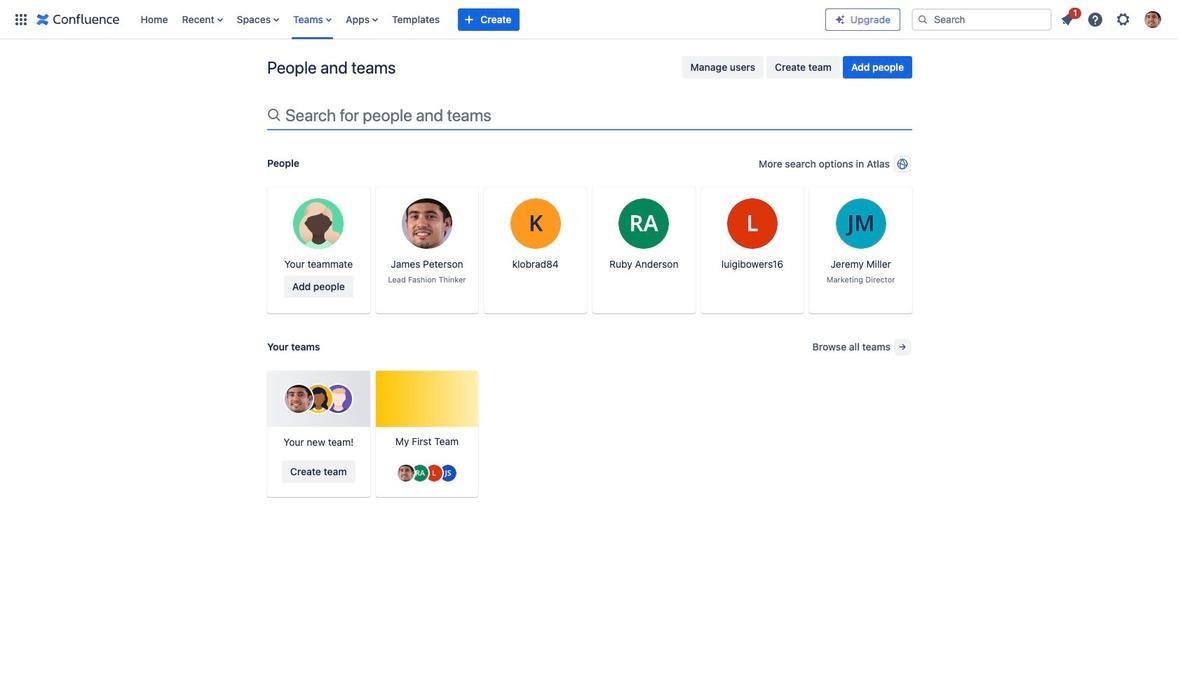 Task type: describe. For each thing, give the bounding box(es) containing it.
luigibowers16 image
[[426, 465, 443, 482]]

atlas image
[[897, 159, 908, 170]]

your profile and preferences image
[[1145, 11, 1162, 28]]

Search field
[[912, 8, 1052, 31]]

ruby anderson image
[[412, 465, 429, 482]]

help icon image
[[1087, 11, 1104, 28]]

avatar group element
[[396, 463, 458, 483]]

global element
[[8, 0, 826, 39]]



Task type: locate. For each thing, give the bounding box(es) containing it.
premium image
[[835, 14, 846, 25]]

james peterson image
[[398, 465, 415, 482]]

jacob simon image
[[440, 465, 457, 482]]

list for appswitcher icon
[[134, 0, 826, 39]]

list
[[134, 0, 826, 39], [1055, 5, 1170, 32]]

list for premium image at the right of page
[[1055, 5, 1170, 32]]

None search field
[[912, 8, 1052, 31]]

1 horizontal spatial list
[[1055, 5, 1170, 32]]

list item
[[1055, 5, 1082, 31]]

search image
[[917, 14, 929, 25]]

group
[[682, 56, 913, 79]]

confluence image
[[36, 11, 120, 28], [36, 11, 120, 28]]

banner
[[0, 0, 1178, 39]]

notification icon image
[[1059, 11, 1076, 28]]

0 horizontal spatial list
[[134, 0, 826, 39]]

appswitcher icon image
[[13, 11, 29, 28]]

arrowrighticon image
[[897, 341, 908, 353]]

settings icon image
[[1115, 11, 1132, 28]]



Task type: vqa. For each thing, say whether or not it's contained in the screenshot.
AS
no



